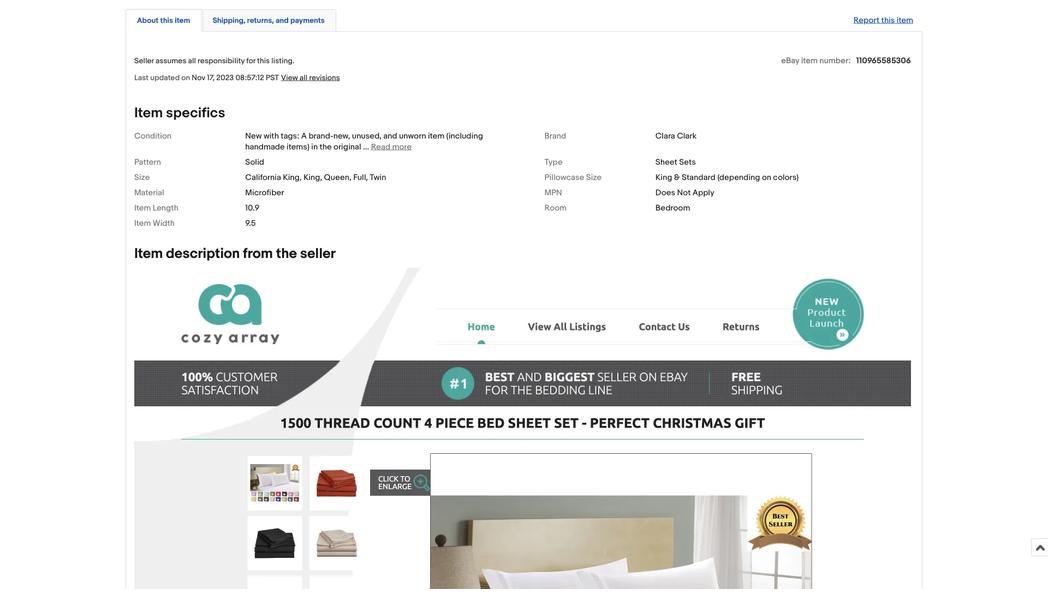 Task type: locate. For each thing, give the bounding box(es) containing it.
brand
[[545, 131, 566, 141]]

shipping,
[[213, 16, 245, 25]]

sheet
[[656, 157, 677, 167]]

size
[[134, 173, 150, 183], [586, 173, 602, 183]]

on left nov
[[181, 73, 190, 83]]

item length
[[134, 203, 178, 213]]

2 item from the top
[[134, 203, 151, 213]]

0 horizontal spatial king,
[[283, 173, 302, 183]]

item inside new with tags: a brand-new, unused, and unworn item (including handmade items) in the original ...
[[428, 131, 445, 141]]

responsibility
[[198, 56, 245, 66]]

(depending
[[717, 173, 760, 183]]

length
[[153, 203, 178, 213]]

this inside report this item link
[[881, 16, 895, 25]]

(including
[[446, 131, 483, 141]]

110965585306
[[856, 56, 911, 66]]

twin
[[370, 173, 386, 183]]

the right from
[[276, 246, 297, 263]]

more
[[392, 142, 412, 152]]

and right returns,
[[276, 16, 289, 25]]

0 vertical spatial on
[[181, 73, 190, 83]]

item for item specifics
[[134, 105, 163, 122]]

handmade
[[245, 142, 285, 152]]

0 horizontal spatial and
[[276, 16, 289, 25]]

1 horizontal spatial this
[[257, 56, 270, 66]]

pillowcase size
[[545, 173, 602, 183]]

0 horizontal spatial all
[[188, 56, 196, 66]]

this right "about"
[[160, 16, 173, 25]]

0 horizontal spatial size
[[134, 173, 150, 183]]

1 horizontal spatial and
[[383, 131, 397, 141]]

pillowcase
[[545, 173, 584, 183]]

this
[[881, 16, 895, 25], [160, 16, 173, 25], [257, 56, 270, 66]]

tab list
[[126, 7, 923, 32]]

seller assumes all responsibility for this listing.
[[134, 56, 294, 66]]

item inside button
[[175, 16, 190, 25]]

report
[[854, 16, 880, 25]]

1 vertical spatial and
[[383, 131, 397, 141]]

read more button
[[371, 142, 412, 152]]

read more
[[371, 142, 412, 152]]

3 item from the top
[[134, 219, 151, 228]]

4 item from the top
[[134, 246, 163, 263]]

this right report
[[881, 16, 895, 25]]

full,
[[353, 173, 368, 183]]

size down pattern
[[134, 173, 150, 183]]

10.9
[[245, 203, 259, 213]]

condition
[[134, 131, 171, 141]]

the inside new with tags: a brand-new, unused, and unworn item (including handmade items) in the original ...
[[320, 142, 332, 152]]

1 vertical spatial the
[[276, 246, 297, 263]]

item
[[897, 16, 913, 25], [175, 16, 190, 25], [801, 56, 818, 66], [428, 131, 445, 141]]

view all revisions link
[[279, 73, 340, 83]]

2 horizontal spatial this
[[881, 16, 895, 25]]

item down "item length"
[[134, 219, 151, 228]]

a
[[301, 131, 307, 141]]

1 item from the top
[[134, 105, 163, 122]]

item for item length
[[134, 203, 151, 213]]

this for report
[[881, 16, 895, 25]]

this right for at the top left
[[257, 56, 270, 66]]

ebay item number: 110965585306
[[781, 56, 911, 66]]

listing.
[[271, 56, 294, 66]]

item
[[134, 105, 163, 122], [134, 203, 151, 213], [134, 219, 151, 228], [134, 246, 163, 263]]

and
[[276, 16, 289, 25], [383, 131, 397, 141]]

item down item width
[[134, 246, 163, 263]]

item up condition
[[134, 105, 163, 122]]

2023
[[216, 73, 234, 83]]

nov
[[192, 73, 205, 83]]

all right view
[[300, 73, 307, 83]]

specifics
[[166, 105, 225, 122]]

the right in
[[320, 142, 332, 152]]

1 vertical spatial on
[[762, 173, 771, 183]]

the
[[320, 142, 332, 152], [276, 246, 297, 263]]

on left colors) on the top right of page
[[762, 173, 771, 183]]

and up read more
[[383, 131, 397, 141]]

solid
[[245, 157, 264, 167]]

0 horizontal spatial this
[[160, 16, 173, 25]]

1 king, from the left
[[283, 173, 302, 183]]

1 horizontal spatial the
[[320, 142, 332, 152]]

with
[[264, 131, 279, 141]]

item right "about"
[[175, 16, 190, 25]]

new,
[[333, 131, 350, 141]]

read
[[371, 142, 390, 152]]

0 vertical spatial the
[[320, 142, 332, 152]]

1 horizontal spatial on
[[762, 173, 771, 183]]

last updated on nov 17, 2023 08:57:12 pst view all revisions
[[134, 73, 340, 83]]

clara clark
[[656, 131, 697, 141]]

king, right the california
[[283, 173, 302, 183]]

0 vertical spatial all
[[188, 56, 196, 66]]

last
[[134, 73, 149, 83]]

king,
[[283, 173, 302, 183], [303, 173, 322, 183]]

pattern
[[134, 157, 161, 167]]

item right unworn
[[428, 131, 445, 141]]

0 horizontal spatial on
[[181, 73, 190, 83]]

item down material
[[134, 203, 151, 213]]

king, left queen,
[[303, 173, 322, 183]]

room
[[545, 203, 567, 213]]

report this item
[[854, 16, 913, 25]]

colors)
[[773, 173, 799, 183]]

clara
[[656, 131, 675, 141]]

item description from the seller
[[134, 246, 336, 263]]

item for item width
[[134, 219, 151, 228]]

on
[[181, 73, 190, 83], [762, 173, 771, 183]]

seller
[[134, 56, 154, 66]]

0 vertical spatial and
[[276, 16, 289, 25]]

size right pillowcase
[[586, 173, 602, 183]]

bedroom
[[656, 203, 690, 213]]

king
[[656, 173, 672, 183]]

item for item description from the seller
[[134, 246, 163, 263]]

width
[[153, 219, 175, 228]]

assumes
[[156, 56, 186, 66]]

0 horizontal spatial the
[[276, 246, 297, 263]]

brand-
[[309, 131, 333, 141]]

this inside about this item button
[[160, 16, 173, 25]]

view
[[281, 73, 298, 83]]

all up nov
[[188, 56, 196, 66]]

1 horizontal spatial size
[[586, 173, 602, 183]]

california king, king, queen, full, twin
[[245, 173, 386, 183]]

and inside 'button'
[[276, 16, 289, 25]]

payments
[[290, 16, 325, 25]]

from
[[243, 246, 273, 263]]

1 horizontal spatial king,
[[303, 173, 322, 183]]

queen,
[[324, 173, 351, 183]]

1 horizontal spatial all
[[300, 73, 307, 83]]



Task type: vqa. For each thing, say whether or not it's contained in the screenshot.


Task type: describe. For each thing, give the bounding box(es) containing it.
17,
[[207, 73, 215, 83]]

report this item link
[[848, 10, 919, 31]]

microfiber
[[245, 188, 284, 198]]

in
[[311, 142, 318, 152]]

new with tags: a brand-new, unused, and unworn item (including handmade items) in the original ...
[[245, 131, 483, 152]]

updated
[[150, 73, 180, 83]]

number:
[[820, 56, 851, 66]]

sets
[[679, 157, 696, 167]]

items)
[[287, 142, 309, 152]]

about this item button
[[137, 16, 190, 26]]

california
[[245, 173, 281, 183]]

returns,
[[247, 16, 274, 25]]

and inside new with tags: a brand-new, unused, and unworn item (including handmade items) in the original ...
[[383, 131, 397, 141]]

original
[[334, 142, 361, 152]]

08:57:12
[[236, 73, 264, 83]]

sheet sets
[[656, 157, 696, 167]]

for
[[246, 56, 255, 66]]

&
[[674, 173, 680, 183]]

shipping, returns, and payments
[[213, 16, 325, 25]]

description
[[166, 246, 240, 263]]

shipping, returns, and payments button
[[213, 16, 325, 26]]

this for about
[[160, 16, 173, 25]]

standard
[[682, 173, 716, 183]]

not
[[677, 188, 691, 198]]

2 king, from the left
[[303, 173, 322, 183]]

unused,
[[352, 131, 382, 141]]

1 size from the left
[[134, 173, 150, 183]]

does not apply
[[656, 188, 714, 198]]

9.5
[[245, 219, 256, 228]]

unworn
[[399, 131, 426, 141]]

king & standard (depending on colors)
[[656, 173, 799, 183]]

item right ebay
[[801, 56, 818, 66]]

material
[[134, 188, 164, 198]]

mpn
[[545, 188, 562, 198]]

apply
[[693, 188, 714, 198]]

does
[[656, 188, 675, 198]]

about
[[137, 16, 159, 25]]

pst
[[266, 73, 279, 83]]

ebay
[[781, 56, 799, 66]]

2 size from the left
[[586, 173, 602, 183]]

seller
[[300, 246, 336, 263]]

type
[[545, 157, 563, 167]]

1 vertical spatial all
[[300, 73, 307, 83]]

revisions
[[309, 73, 340, 83]]

item width
[[134, 219, 175, 228]]

clark
[[677, 131, 697, 141]]

tags:
[[281, 131, 299, 141]]

about this item
[[137, 16, 190, 25]]

new
[[245, 131, 262, 141]]

item right report
[[897, 16, 913, 25]]

tab list containing about this item
[[126, 7, 923, 32]]

...
[[363, 142, 369, 152]]

item specifics
[[134, 105, 225, 122]]



